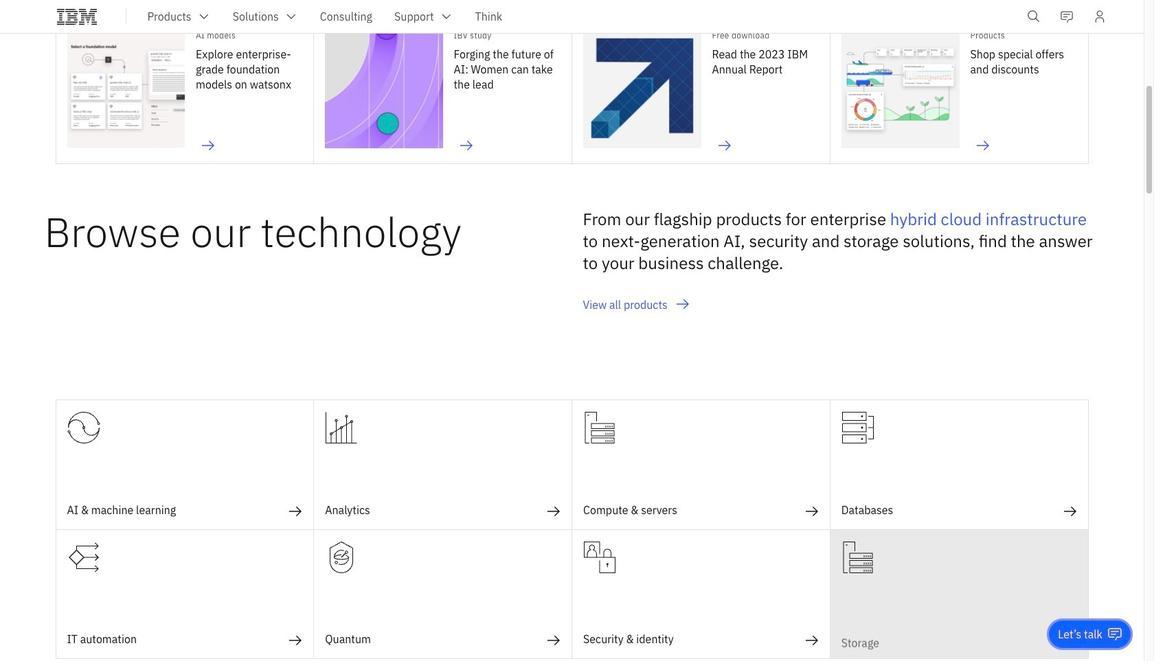 Task type: vqa. For each thing, say whether or not it's contained in the screenshot.
Let's talk Element
yes



Task type: describe. For each thing, give the bounding box(es) containing it.
let's talk element
[[1058, 627, 1103, 642]]



